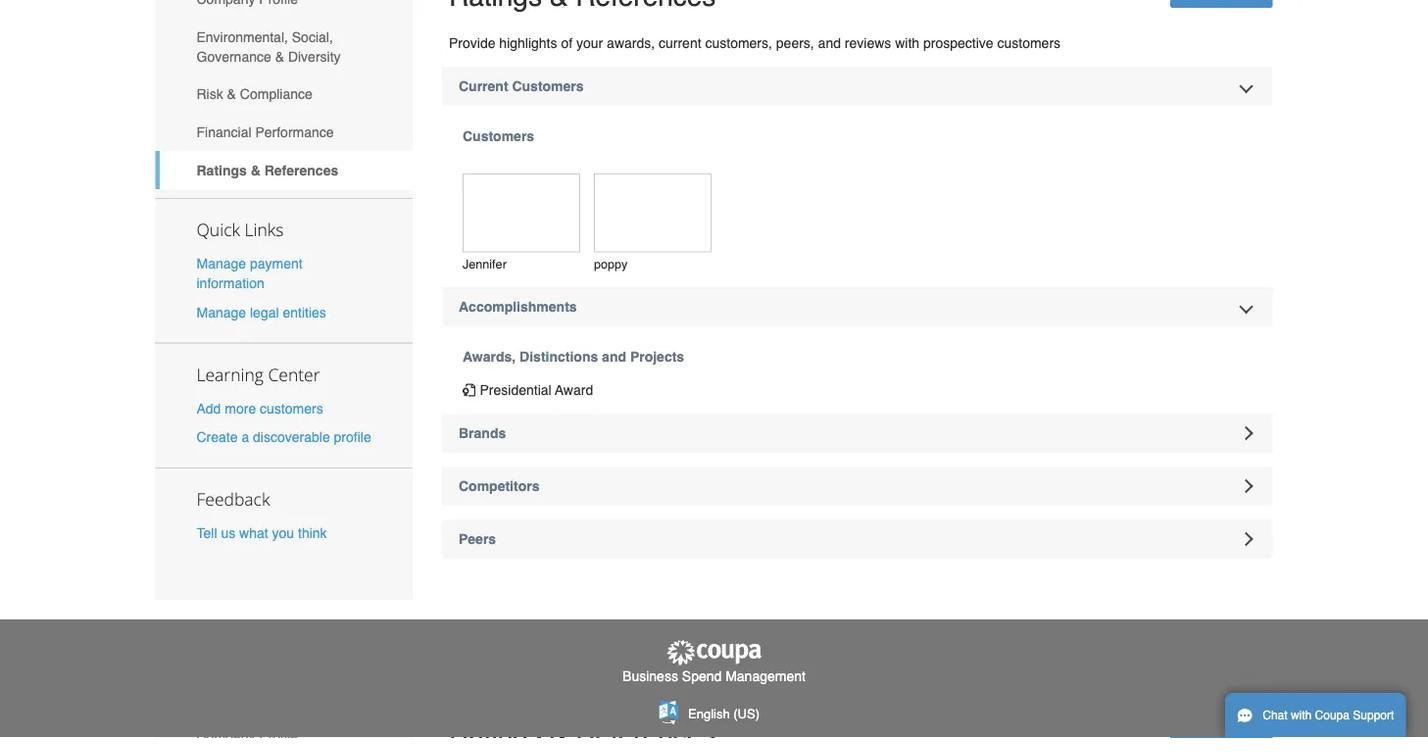 Task type: describe. For each thing, give the bounding box(es) containing it.
governance
[[197, 49, 271, 64]]

information
[[197, 276, 265, 291]]

coupa
[[1316, 709, 1350, 723]]

us
[[221, 525, 236, 541]]

current customers
[[459, 79, 584, 94]]

tell us what you think button
[[197, 523, 327, 543]]

payment
[[250, 256, 303, 272]]

english (us)
[[688, 707, 760, 721]]

profile
[[334, 429, 371, 445]]

poppy
[[594, 257, 628, 271]]

entities
[[283, 304, 326, 320]]

manage for manage payment information
[[197, 256, 246, 272]]

create a discoverable profile link
[[197, 429, 371, 445]]

quick
[[197, 218, 240, 241]]

awards,
[[463, 349, 516, 365]]

chat with coupa support
[[1263, 709, 1395, 723]]

learning center
[[197, 363, 320, 386]]

your
[[577, 35, 603, 51]]

provide highlights of your awards, current customers, peers, and reviews with prospective customers
[[449, 35, 1061, 51]]

financial
[[197, 124, 252, 140]]

add
[[197, 401, 221, 416]]

prospective
[[924, 35, 994, 51]]

& for compliance
[[227, 86, 236, 102]]

compliance
[[240, 86, 313, 102]]

0 horizontal spatial customers
[[260, 401, 323, 416]]

performance
[[255, 124, 334, 140]]

of
[[561, 35, 573, 51]]

with inside the chat with coupa support button
[[1291, 709, 1312, 723]]

diversity
[[288, 49, 341, 64]]

brands heading
[[442, 414, 1273, 453]]

presidential award
[[480, 382, 593, 398]]

award
[[555, 382, 593, 398]]

distinctions
[[520, 349, 598, 365]]

manage for manage legal entities
[[197, 304, 246, 320]]

center
[[268, 363, 320, 386]]

think
[[298, 525, 327, 541]]

add more customers
[[197, 401, 323, 416]]

reviews
[[845, 35, 892, 51]]

customers,
[[706, 35, 773, 51]]

0 vertical spatial customers
[[998, 35, 1061, 51]]

jennifer
[[463, 257, 507, 271]]

peers button
[[442, 520, 1273, 559]]

learning
[[197, 363, 264, 386]]

more
[[225, 401, 256, 416]]

chat
[[1263, 709, 1288, 723]]

current customers button
[[442, 67, 1273, 106]]

brands button
[[442, 414, 1273, 453]]

peers,
[[776, 35, 815, 51]]

accomplishments button
[[442, 287, 1273, 326]]

create a discoverable profile
[[197, 429, 371, 445]]

0 horizontal spatial with
[[896, 35, 920, 51]]

chat with coupa support button
[[1226, 693, 1407, 738]]

ratings & references
[[197, 162, 339, 178]]

links
[[245, 218, 284, 241]]

environmental, social, governance & diversity link
[[155, 18, 413, 75]]

poppy image
[[594, 174, 712, 252]]

& for references
[[251, 162, 261, 178]]

provide
[[449, 35, 496, 51]]

awards, distinctions and projects
[[463, 349, 685, 365]]

accomplishments heading
[[442, 287, 1273, 326]]

projects
[[630, 349, 685, 365]]

business spend management
[[623, 669, 806, 685]]

1 vertical spatial customers
[[463, 129, 535, 144]]

presidential
[[480, 382, 552, 398]]

current
[[459, 79, 509, 94]]

environmental,
[[197, 29, 288, 45]]

management
[[726, 669, 806, 685]]

you
[[272, 525, 294, 541]]

tell us what you think
[[197, 525, 327, 541]]



Task type: vqa. For each thing, say whether or not it's contained in the screenshot.
Information
yes



Task type: locate. For each thing, give the bounding box(es) containing it.
customers up discoverable
[[260, 401, 323, 416]]

0 vertical spatial customers
[[512, 79, 584, 94]]

0 horizontal spatial &
[[227, 86, 236, 102]]

competitors button
[[442, 467, 1273, 506]]

risk & compliance link
[[155, 75, 413, 113]]

(us)
[[734, 707, 760, 721]]

manage up information
[[197, 256, 246, 272]]

with right reviews
[[896, 35, 920, 51]]

manage down information
[[197, 304, 246, 320]]

1 vertical spatial with
[[1291, 709, 1312, 723]]

customers down of on the left top
[[512, 79, 584, 94]]

peers
[[459, 531, 496, 547]]

customers right prospective
[[998, 35, 1061, 51]]

accomplishments
[[459, 299, 577, 315]]

risk & compliance
[[197, 86, 313, 102]]

business
[[623, 669, 679, 685]]

coupa supplier portal image
[[665, 639, 763, 667]]

feedback
[[197, 488, 270, 511]]

awards,
[[607, 35, 655, 51]]

financial performance
[[197, 124, 334, 140]]

& left diversity
[[275, 49, 284, 64]]

with right chat at the right bottom of the page
[[1291, 709, 1312, 723]]

2 horizontal spatial &
[[275, 49, 284, 64]]

customers down current
[[463, 129, 535, 144]]

customers
[[998, 35, 1061, 51], [260, 401, 323, 416]]

environmental, social, governance & diversity
[[197, 29, 341, 64]]

peers heading
[[442, 520, 1273, 559]]

& right risk
[[227, 86, 236, 102]]

2 manage from the top
[[197, 304, 246, 320]]

1 horizontal spatial and
[[818, 35, 841, 51]]

spend
[[682, 669, 722, 685]]

0 horizontal spatial and
[[602, 349, 627, 365]]

manage payment information
[[197, 256, 303, 291]]

add more customers link
[[197, 401, 323, 416]]

manage
[[197, 256, 246, 272], [197, 304, 246, 320]]

1 horizontal spatial customers
[[998, 35, 1061, 51]]

manage legal entities link
[[197, 304, 326, 320]]

highlights
[[499, 35, 557, 51]]

english
[[688, 707, 730, 721]]

customers
[[512, 79, 584, 94], [463, 129, 535, 144]]

customers inside dropdown button
[[512, 79, 584, 94]]

1 vertical spatial manage
[[197, 304, 246, 320]]

& inside environmental, social, governance & diversity
[[275, 49, 284, 64]]

manage payment information link
[[197, 256, 303, 291]]

current
[[659, 35, 702, 51]]

support
[[1354, 709, 1395, 723]]

0 vertical spatial manage
[[197, 256, 246, 272]]

ratings & references link
[[155, 151, 413, 189]]

1 vertical spatial customers
[[260, 401, 323, 416]]

and
[[818, 35, 841, 51], [602, 349, 627, 365]]

competitors heading
[[442, 467, 1273, 506]]

risk
[[197, 86, 223, 102]]

manage legal entities
[[197, 304, 326, 320]]

1 horizontal spatial with
[[1291, 709, 1312, 723]]

0 vertical spatial and
[[818, 35, 841, 51]]

create
[[197, 429, 238, 445]]

references
[[264, 162, 339, 178]]

competitors
[[459, 478, 540, 494]]

financial performance link
[[155, 113, 413, 151]]

social,
[[292, 29, 333, 45]]

discoverable
[[253, 429, 330, 445]]

1 horizontal spatial &
[[251, 162, 261, 178]]

and left projects
[[602, 349, 627, 365]]

1 manage from the top
[[197, 256, 246, 272]]

2 vertical spatial &
[[251, 162, 261, 178]]

what
[[239, 525, 268, 541]]

with
[[896, 35, 920, 51], [1291, 709, 1312, 723]]

1 vertical spatial and
[[602, 349, 627, 365]]

current customers heading
[[442, 67, 1273, 106]]

&
[[275, 49, 284, 64], [227, 86, 236, 102], [251, 162, 261, 178]]

ratings
[[197, 162, 247, 178]]

0 vertical spatial &
[[275, 49, 284, 64]]

legal
[[250, 304, 279, 320]]

and right peers, on the top of the page
[[818, 35, 841, 51]]

tell
[[197, 525, 217, 541]]

& right the ratings
[[251, 162, 261, 178]]

quick links
[[197, 218, 284, 241]]

jennifer image
[[463, 174, 581, 252]]

0 vertical spatial with
[[896, 35, 920, 51]]

a
[[242, 429, 249, 445]]

1 vertical spatial &
[[227, 86, 236, 102]]

manage inside manage payment information
[[197, 256, 246, 272]]

brands
[[459, 425, 506, 441]]



